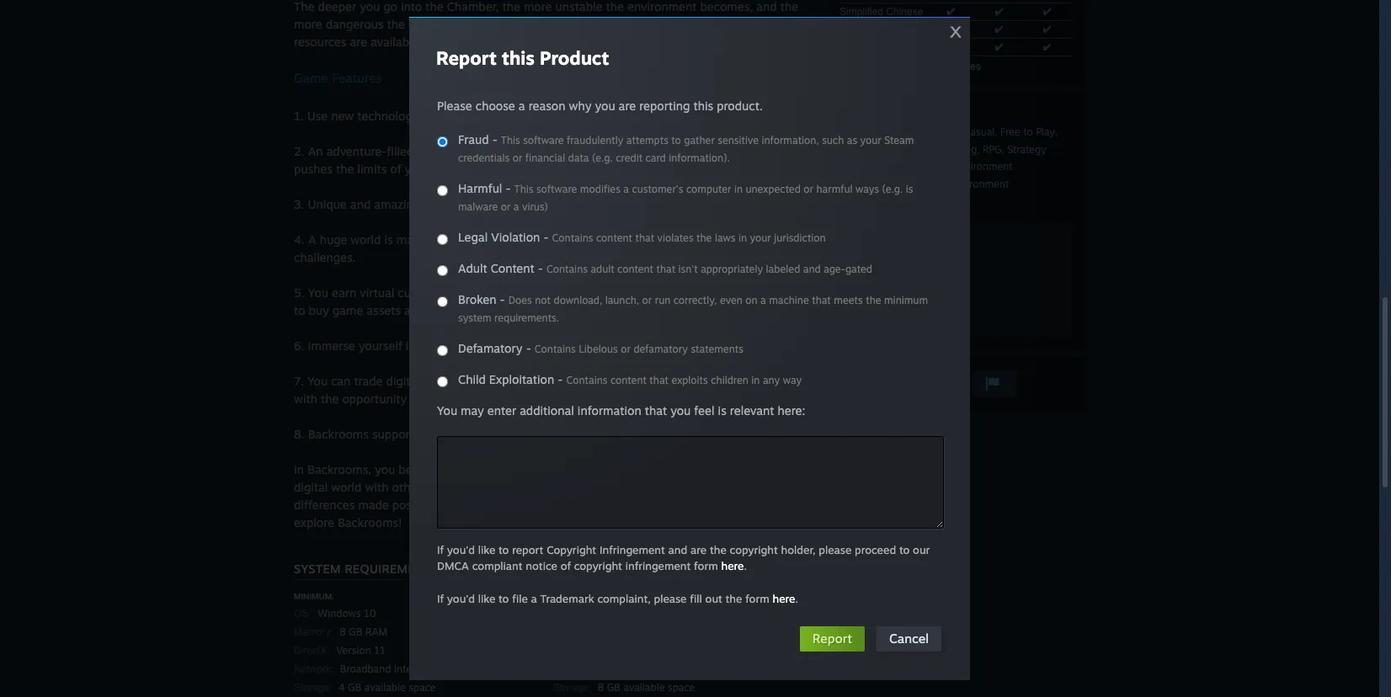 Task type: locate. For each thing, give the bounding box(es) containing it.
be inside 5. you earn virtual currency bks by completing quests and exploring areas, which can be used to buy game assets and digital art on our digital art marketplace.
[[768, 285, 782, 300]]

backrooms down system at the left top
[[441, 339, 501, 353]]

contains up possibilities.
[[566, 374, 608, 387]]

2 view from the top
[[846, 296, 869, 308]]

and inside if you'd like to report copyright infringement and are the copyright holder, please proceed to our dmca compliant notice of copyright infringement form
[[668, 543, 687, 557]]

art
[[466, 303, 481, 317], [658, 339, 673, 353], [423, 374, 439, 388], [495, 498, 510, 512]]

0 horizontal spatial here
[[721, 559, 744, 573]]

made inside 4. a huge world is made up of multiple regions, each with its own mysterious setting and challenges.
[[396, 232, 427, 247]]

languages
[[934, 61, 981, 72]]

to left the gather
[[671, 134, 681, 147]]

you up buy
[[308, 285, 328, 300]]

7. you can trade digital art elements in games on our digital art marketplace, providing you with the opportunity to try new things and possibilities.
[[294, 374, 795, 406]]

1 horizontal spatial .
[[795, 592, 798, 605]]

1 horizontal spatial here link
[[773, 592, 795, 605]]

1 vertical spatial view
[[846, 296, 869, 308]]

software inside this software fraudulently attempts to gather sensitive information, such as your steam credentials or financial data (e.g. credit card information).
[[523, 134, 564, 147]]

form left here .
[[694, 559, 718, 573]]

and right players
[[786, 144, 806, 158]]

(e.g.
[[592, 152, 613, 164], [882, 183, 903, 195]]

and left use
[[690, 17, 711, 31]]

you'd for if you'd like to file a trademark complaint, please fill out the form here .
[[447, 592, 475, 605]]

other inside 2. an adventure-filled multiplayer online game that explores the world with other players and pushes the limits of your imagination.
[[710, 144, 740, 158]]

contains up quests
[[546, 263, 588, 275]]

form inside if you'd like to report copyright infringement and are the copyright holder, please proceed to our dmca compliant notice of copyright infringement form
[[694, 559, 718, 573]]

exploring inside the in backrooms, you become a member of this mysterious maze, exploring this ai-powered digital world with other players, enjoying your journey and experiencing the gaming differences made possible by digital art and blockchain technology. come and join us as we explore backrooms!
[[642, 462, 693, 477]]

this down the safety
[[501, 134, 520, 147]]

0 horizontal spatial as
[[766, 498, 778, 512]]

0 vertical spatial new
[[331, 109, 354, 123]]

age-
[[824, 263, 845, 275]]

0 vertical spatial backrooms environment link
[[896, 160, 1013, 173]]

other left players
[[710, 144, 740, 158]]

visit the website
[[846, 227, 926, 240]]

None radio
[[437, 136, 448, 147], [437, 185, 448, 196], [437, 376, 448, 387], [437, 136, 448, 147], [437, 185, 448, 196], [437, 376, 448, 387]]

0 vertical spatial ai-
[[424, 197, 440, 211]]

windows inside minimum: os: windows 10 memory: 8 gb ram directx: version 11 network: broadband internet connection storage: 4 gb available space
[[318, 607, 361, 620]]

backrooms,
[[307, 462, 371, 477]]

in right computer
[[734, 183, 743, 195]]

game inside 2. an adventure-filled multiplayer online game that explores the world with other players and pushes the limits of your imagination.
[[519, 144, 550, 158]]

1 10 from the left
[[364, 607, 376, 620]]

regions,
[[510, 232, 553, 247]]

contains for legal violation -
[[552, 232, 593, 244]]

please right holder,
[[819, 543, 852, 557]]

0 vertical spatial our
[[502, 303, 520, 317]]

2 10 from the left
[[623, 607, 635, 620]]

form down here .
[[745, 592, 769, 605]]

huge
[[320, 232, 347, 247]]

or inside defamatory - contains libelous or defamatory statements
[[621, 343, 631, 355]]

1 vertical spatial game
[[332, 303, 363, 317]]

11 right "all"
[[873, 61, 884, 72]]

this software fraudulently attempts to gather sensitive information, such as your steam credentials or financial data (e.g. credit card information).
[[458, 134, 914, 164]]

1 vertical spatial backrooms
[[308, 427, 369, 441]]

0 vertical spatial copyright
[[730, 543, 778, 557]]

0 vertical spatial here link
[[721, 559, 744, 573]]

you'd
[[447, 543, 475, 557], [447, 592, 475, 605]]

game.
[[671, 109, 705, 123]]

massively multiplayer link
[[840, 143, 940, 156]]

supports
[[372, 427, 420, 441]]

1 vertical spatial is
[[384, 232, 393, 247]]

challenges.
[[294, 250, 356, 264]]

setting
[[720, 232, 758, 247]]

exploring up experiencing
[[642, 462, 693, 477]]

2 you'd from the top
[[447, 592, 475, 605]]

2 horizontal spatial is
[[906, 183, 913, 195]]

jurisdiction
[[774, 232, 826, 244]]

sensitive
[[718, 134, 759, 147]]

you
[[500, 17, 520, 31], [308, 285, 328, 300], [307, 374, 328, 388], [437, 403, 457, 418]]

0 horizontal spatial game
[[332, 303, 363, 317]]

1 horizontal spatial report
[[812, 631, 852, 647]]

this inside this software modifies a customer's computer in unexpected or harmful ways (e.g. is malware or a virus)
[[514, 183, 533, 195]]

0 horizontal spatial 10
[[364, 607, 376, 620]]

to inside 7. you can trade digital art elements in games on our digital art marketplace, providing you with the opportunity to try new things and possibilities.
[[410, 392, 422, 406]]

0 vertical spatial game
[[519, 144, 550, 158]]

copyright
[[730, 543, 778, 557], [574, 559, 622, 573]]

history
[[907, 250, 939, 263]]

1 horizontal spatial is
[[718, 403, 727, 418]]

environment
[[954, 160, 1013, 173], [950, 178, 1009, 190]]

0 vertical spatial art
[[561, 303, 578, 317]]

1 horizontal spatial be
[[768, 285, 782, 300]]

storage: down os: windows 10
[[553, 682, 591, 694]]

infringement
[[599, 543, 665, 557]]

becomes.
[[444, 17, 497, 31]]

11 down ram
[[374, 644, 385, 657]]

if down 'dmca'
[[437, 592, 444, 605]]

windows,
[[583, 427, 637, 441]]

to inside this software fraudulently attempts to gather sensitive information, such as your steam credentials or financial data (e.g. credit card information).
[[671, 134, 681, 147]]

players
[[743, 144, 782, 158]]

1 vertical spatial other
[[392, 480, 422, 494]]

1 vertical spatial our
[[567, 374, 585, 388]]

that inside does not download, launch, or run correctly, even on a machine that meets the minimum system requirements.
[[812, 294, 831, 307]]

1 windows from the left
[[318, 607, 361, 620]]

1 vertical spatial here link
[[773, 592, 795, 605]]

1 view from the top
[[846, 250, 869, 263]]

view for view update history
[[846, 250, 869, 263]]

that left isn't
[[656, 263, 675, 275]]

report for report this product
[[436, 46, 497, 69]]

like for report
[[478, 543, 495, 557]]

chinese down simplified chinese
[[889, 24, 926, 35]]

date:
[[881, 198, 905, 207]]

0 vertical spatial chinese
[[886, 6, 923, 18]]

1 horizontal spatial new
[[444, 392, 467, 406]]

1 horizontal spatial os:
[[553, 608, 571, 620]]

here link for if you'd like to file a trademark complaint, please fill out the form here .
[[773, 592, 795, 605]]

infringement
[[625, 559, 691, 573]]

minimum:
[[294, 592, 334, 601]]

adventure-
[[326, 144, 387, 158]]

1 horizontal spatial more
[[524, 0, 552, 13]]

by inside the in backrooms, you become a member of this mysterious maze, exploring this ai-powered digital world with other players, enjoying your journey and experiencing the gaming differences made possible by digital art and blockchain technology. come and join us as we explore backrooms!
[[441, 498, 454, 512]]

2 storage: from the left
[[553, 682, 591, 694]]

0 horizontal spatial are
[[350, 35, 367, 49]]

0 vertical spatial content
[[596, 232, 632, 244]]

or inside this software fraudulently attempts to gather sensitive information, such as your steam credentials or financial data (e.g. credit card information).
[[513, 152, 522, 164]]

0 vertical spatial view
[[846, 250, 869, 263]]

run,
[[638, 17, 660, 31]]

content inside legal violation - contains content that violates the laws in your jurisdiction
[[596, 232, 632, 244]]

0 vertical spatial form
[[694, 559, 718, 573]]

your inside this software fraudulently attempts to gather sensitive information, such as your steam credentials or financial data (e.g. credit card information).
[[860, 134, 881, 147]]

to left try
[[410, 392, 422, 406]]

by right bks
[[474, 285, 487, 300]]

backrooms environment link for developer:
[[896, 160, 1013, 173]]

of down copyright
[[561, 559, 571, 573]]

contains inside adult content - contains adult content that isn't appropriately labeled and age-gated
[[546, 263, 588, 275]]

0 vertical spatial report
[[436, 46, 497, 69]]

must
[[524, 17, 551, 31]]

a
[[519, 99, 525, 113], [623, 183, 629, 195], [514, 200, 519, 213], [760, 294, 766, 307], [446, 462, 453, 477], [531, 592, 537, 605]]

you'd for if you'd like to report copyright infringement and are the copyright holder, please proceed to our dmca compliant notice of copyright infringement form
[[447, 543, 475, 557]]

1 vertical spatial software
[[536, 183, 577, 195]]

windows
[[318, 607, 361, 620], [577, 607, 620, 620]]

game inside 5. you earn virtual currency bks by completing quests and exploring areas, which can be used to buy game assets and digital art on our digital art marketplace.
[[332, 303, 363, 317]]

the left opportunity
[[321, 392, 339, 406]]

1 horizontal spatial our
[[567, 374, 585, 388]]

storage: inside minimum: os: windows 10 memory: 8 gb ram directx: version 11 network: broadband internet connection storage: 4 gb available space
[[294, 682, 332, 694]]

os: inside os: windows 10
[[553, 608, 571, 620]]

and right unique
[[350, 197, 371, 211]]

1 vertical spatial (e.g.
[[882, 183, 903, 195]]

view update history
[[846, 250, 939, 263]]

with inside 2. an adventure-filled multiplayer online game that explores the world with other players and pushes the limits of your imagination.
[[683, 144, 707, 158]]

exploitation
[[489, 372, 554, 387]]

1 vertical spatial you'd
[[447, 592, 475, 605]]

software for fraud -
[[523, 134, 564, 147]]

this up gaming
[[697, 462, 717, 477]]

casual link
[[964, 125, 995, 138]]

report
[[512, 543, 543, 557]]

as inside the in backrooms, you become a member of this mysterious maze, exploring this ai-powered digital world with other players, enjoying your journey and experiencing the gaming differences made possible by digital art and blockchain technology. come and join us as we explore backrooms!
[[766, 498, 778, 512]]

1 vertical spatial art
[[626, 374, 643, 388]]

to up compliant in the bottom left of the page
[[499, 543, 509, 557]]

your inside legal violation - contains content that violates the laws in your jurisdiction
[[750, 232, 771, 244]]

5.
[[294, 285, 305, 300]]

and right style
[[706, 339, 727, 353]]

be right the must
[[554, 17, 568, 31]]

the up come
[[692, 480, 710, 494]]

rpg
[[983, 143, 1002, 156]]

0 vertical spatial 8
[[339, 626, 346, 638]]

1 vertical spatial 8
[[598, 681, 604, 694]]

copyright up here .
[[730, 543, 778, 557]]

if inside if you'd like to report copyright infringement and are the copyright holder, please proceed to our dmca compliant notice of copyright infringement form
[[437, 543, 444, 557]]

0 horizontal spatial is
[[384, 232, 393, 247]]

0 vertical spatial .
[[744, 559, 747, 573]]

- down requirements.
[[526, 341, 531, 355]]

1 you'd from the top
[[447, 543, 475, 557]]

by
[[474, 285, 487, 300], [441, 498, 454, 512]]

of
[[635, 109, 646, 123], [390, 162, 401, 176], [448, 232, 459, 247], [539, 339, 550, 353], [505, 462, 516, 477], [561, 559, 571, 573]]

we
[[782, 498, 798, 512]]

1 if from the top
[[437, 543, 444, 557]]

0 horizontal spatial our
[[502, 303, 520, 317]]

0 horizontal spatial 11
[[374, 644, 385, 657]]

to left play
[[1023, 125, 1033, 138]]

defamatory - contains libelous or defamatory statements
[[458, 341, 743, 355]]

backrooms environment link for publisher:
[[892, 178, 1009, 190]]

1 horizontal spatial 10
[[623, 607, 635, 620]]

come
[[668, 498, 700, 512]]

2 vertical spatial are
[[691, 543, 707, 557]]

as inside this software fraudulently attempts to gather sensitive information, such as your steam credentials or financial data (e.g. credit card information).
[[847, 134, 857, 147]]

0 vertical spatial this
[[501, 134, 520, 147]]

0 vertical spatial please
[[819, 543, 852, 557]]

1 horizontal spatial other
[[710, 144, 740, 158]]

in up things in the left of the page
[[496, 374, 506, 388]]

internet
[[394, 663, 431, 675]]

a inside the in backrooms, you become a member of this mysterious maze, exploring this ai-powered digital world with other players, enjoying your journey and experiencing the gaming differences made possible by digital art and blockchain technology. come and join us as we explore backrooms!
[[446, 462, 453, 477]]

immerse
[[308, 339, 355, 353]]

1 vertical spatial here
[[773, 592, 795, 605]]

1 horizontal spatial please
[[819, 543, 852, 557]]

1 storage: from the left
[[294, 682, 332, 694]]

this for fraud -
[[501, 134, 520, 147]]

1 horizontal spatial 8
[[598, 681, 604, 694]]

chinese up "traditional chinese"
[[886, 6, 923, 18]]

more
[[524, 0, 552, 13], [294, 17, 322, 31]]

the
[[425, 0, 444, 13], [502, 0, 520, 13], [606, 0, 624, 13], [780, 0, 798, 13], [387, 17, 405, 31], [477, 109, 495, 123], [649, 109, 667, 123], [628, 144, 646, 158], [336, 162, 354, 176], [616, 197, 634, 211], [869, 227, 885, 240], [696, 232, 712, 244], [866, 294, 881, 307], [419, 339, 437, 353], [553, 339, 571, 353], [321, 392, 339, 406], [692, 480, 710, 494], [710, 543, 727, 557], [725, 592, 742, 605]]

1 os: from the left
[[294, 608, 311, 620]]

contains down ready
[[552, 232, 593, 244]]

0 vertical spatial like
[[478, 543, 495, 557]]

0 vertical spatial software
[[523, 134, 564, 147]]

file
[[512, 592, 528, 605]]

0 horizontal spatial .
[[744, 559, 747, 573]]

and right the safety
[[536, 109, 557, 123]]

to inside 5. you earn virtual currency bks by completing quests and exploring areas, which can be used to buy game assets and digital art on our digital art marketplace.
[[294, 303, 305, 317]]

please inside if you'd like to report copyright infringement and are the copyright holder, please proceed to our dmca compliant notice of copyright infringement form
[[819, 543, 852, 557]]

1 like from the top
[[478, 543, 495, 557]]

1 vertical spatial as
[[766, 498, 778, 512]]

- left does
[[500, 292, 505, 307]]

1 horizontal spatial mysterious
[[656, 232, 717, 247]]

backrooms up action
[[868, 109, 922, 120]]

. down holder,
[[795, 592, 798, 605]]

1 vertical spatial new
[[444, 392, 467, 406]]

the inside does not download, launch, or run correctly, even on a machine that meets the minimum system requirements.
[[866, 294, 881, 307]]

challenge?
[[637, 197, 696, 211]]

powered
[[736, 462, 784, 477]]

limits
[[357, 162, 387, 176]]

- left each
[[543, 230, 549, 244]]

new inside 7. you can trade digital art elements in games on our digital art marketplace, providing you with the opportunity to try new things and possibilities.
[[444, 392, 467, 406]]

journey
[[549, 480, 591, 494]]

gb
[[349, 626, 362, 638], [348, 681, 361, 694], [607, 681, 621, 694]]

0 horizontal spatial mysterious
[[543, 462, 603, 477]]

gather
[[684, 134, 715, 147]]

and left age-
[[803, 263, 821, 275]]

1. use  new technology to ensure the safety and transparency of the game.
[[294, 109, 705, 123]]

you up "here:"
[[775, 374, 795, 388]]

is right feel
[[718, 403, 727, 418]]

0 vertical spatial here
[[721, 559, 744, 573]]

2 horizontal spatial our
[[913, 543, 930, 557]]

here link down holder,
[[773, 592, 795, 605]]

with
[[683, 144, 707, 158], [587, 232, 610, 247], [294, 392, 317, 406], [365, 480, 389, 494]]

multiplayer
[[417, 144, 478, 158]]

view down read
[[846, 296, 869, 308]]

the right explores
[[628, 144, 646, 158]]

see all 11 supported languages link
[[840, 61, 981, 72]]

if up 'dmca'
[[437, 543, 444, 557]]

fraud
[[458, 132, 489, 147]]

copyright
[[547, 543, 596, 557]]

here down holder,
[[773, 592, 795, 605]]

if for if you'd like to report copyright infringement and are the copyright holder, please proceed to our dmca compliant notice of copyright infringement form
[[437, 543, 444, 557]]

on inside does not download, launch, or run correctly, even on a machine that meets the minimum system requirements.
[[745, 294, 758, 307]]

explores
[[579, 144, 625, 158]]

made inside the in backrooms, you become a member of this mysterious maze, exploring this ai-powered digital world with other players, enjoying your journey and experiencing the gaming differences made possible by digital art and blockchain technology. come and join us as we explore backrooms!
[[358, 498, 389, 512]]

new down elements
[[444, 392, 467, 406]]

you'd inside if you'd like to report copyright infringement and are the copyright holder, please proceed to our dmca compliant notice of copyright infringement form
[[447, 543, 475, 557]]

requirements
[[345, 562, 439, 576]]

1 horizontal spatial space
[[668, 681, 695, 694]]

1 horizontal spatial by
[[474, 285, 487, 300]]

report down becomes.
[[436, 46, 497, 69]]

a left machine
[[760, 294, 766, 307]]

technology.
[[600, 498, 664, 512]]

can inside 5. you earn virtual currency bks by completing quests and exploring areas, which can be used to buy game assets and digital art on our digital art marketplace.
[[745, 285, 765, 300]]

2 space from the left
[[668, 681, 695, 694]]

1 vertical spatial can
[[331, 374, 351, 388]]

new right use
[[331, 109, 354, 123]]

0 horizontal spatial please
[[654, 592, 687, 605]]

2 if from the top
[[437, 592, 444, 605]]

1.
[[294, 109, 304, 123]]

software inside this software modifies a customer's computer in unexpected or harmful ways (e.g. is malware or a virus)
[[536, 183, 577, 195]]

does
[[508, 294, 532, 307]]

style
[[677, 339, 703, 353]]

None text field
[[437, 436, 944, 529]]

0 horizontal spatial other
[[392, 480, 422, 494]]

contains inside legal violation - contains content that violates the laws in your jurisdiction
[[552, 232, 593, 244]]

are up infringement
[[691, 543, 707, 557]]

is inside 4. a huge world is made up of multiple regions, each with its own mysterious setting and challenges.
[[384, 232, 393, 247]]

become
[[399, 462, 443, 477]]

1 vertical spatial by
[[441, 498, 454, 512]]

that inside the child exploitation - contains content that exploits children in any way
[[650, 374, 669, 387]]

1 vertical spatial copyright
[[574, 559, 622, 573]]

a inside does not download, launch, or run correctly, even on a machine that meets the minimum system requirements.
[[760, 294, 766, 307]]

this for harmful -
[[514, 183, 533, 195]]

0 horizontal spatial on
[[484, 303, 498, 317]]

(e.g. inside this software fraudulently attempts to gather sensitive information, such as your steam credentials or financial data (e.g. credit card information).
[[592, 152, 613, 164]]

content down own
[[617, 263, 653, 275]]

11 inside minimum: os: windows 10 memory: 8 gb ram directx: version 11 network: broadband internet connection storage: 4 gb available space
[[374, 644, 385, 657]]

- up possibilities.
[[558, 372, 563, 387]]

and inside adult content - contains adult content that isn't appropriately labeled and age-gated
[[803, 263, 821, 275]]

1 vertical spatial ai-
[[720, 462, 737, 477]]

you left the must
[[500, 17, 520, 31]]

connection
[[434, 663, 487, 675]]

racing link
[[945, 143, 977, 156]]

1 horizontal spatial form
[[745, 592, 769, 605]]

2 os: from the left
[[553, 608, 571, 620]]

like inside if you'd like to report copyright infringement and are the copyright holder, please proceed to our dmca compliant notice of copyright infringement form
[[478, 543, 495, 557]]

world right credit
[[649, 144, 680, 158]]

made left 'up'
[[396, 232, 427, 247]]

if you'd like to report copyright infringement and are the copyright holder, please proceed to our dmca compliant notice of copyright infringement form
[[437, 543, 930, 573]]

like up compliant in the bottom left of the page
[[478, 543, 495, 557]]

dmca
[[437, 559, 469, 573]]

additional
[[520, 403, 574, 418]]

8 up version
[[339, 626, 346, 638]]

1 vertical spatial chinese
[[889, 24, 926, 35]]

in left the any
[[751, 374, 760, 387]]

content up adult
[[596, 232, 632, 244]]

here link for here .
[[721, 559, 744, 573]]

os: inside minimum: os: windows 10 memory: 8 gb ram directx: version 11 network: broadband internet connection storage: 4 gb available space
[[294, 608, 311, 620]]

None radio
[[437, 234, 448, 245], [437, 265, 448, 276], [437, 296, 448, 307], [437, 345, 448, 356], [437, 234, 448, 245], [437, 265, 448, 276], [437, 296, 448, 307], [437, 345, 448, 356]]

view update history link
[[840, 246, 1072, 267]]

more down the
[[294, 17, 322, 31]]

the right visit at the right top of page
[[869, 227, 885, 240]]

0 horizontal spatial windows
[[318, 607, 361, 620]]

broken
[[458, 292, 496, 307]]

1 horizontal spatial as
[[847, 134, 857, 147]]

art up you may enter additional information that you feel is relevant here:
[[626, 374, 643, 388]]

or left run
[[642, 294, 652, 307]]

10
[[364, 607, 376, 620], [623, 607, 635, 620]]

try
[[425, 392, 440, 406]]

traditional
[[840, 24, 886, 35]]

exploring inside 5. you earn virtual currency bks by completing quests and exploring areas, which can be used to buy game assets and digital art on our digital art marketplace.
[[619, 285, 670, 300]]

you'd up 'dmca'
[[447, 543, 475, 557]]

-
[[492, 132, 497, 147], [506, 181, 511, 195], [543, 230, 549, 244], [538, 261, 543, 275], [500, 292, 505, 307], [526, 341, 531, 355], [558, 372, 563, 387]]

and down exploitation
[[507, 392, 528, 406]]

0 vertical spatial are
[[350, 35, 367, 49]]

0 vertical spatial if
[[437, 543, 444, 557]]

children
[[711, 374, 748, 387]]

2 like from the top
[[478, 592, 495, 605]]

content inside the child exploitation - contains content that exploits children in any way
[[610, 374, 647, 387]]

environment up soon at the top right
[[950, 178, 1009, 190]]

and inside 4. a huge world is made up of multiple regions, each with its own mysterious setting and challenges.
[[761, 232, 782, 247]]

4
[[338, 681, 345, 694]]

world down backrooms,
[[331, 480, 362, 494]]

1 vertical spatial please
[[654, 592, 687, 605]]

our inside if you'd like to report copyright infringement and are the copyright holder, please proceed to our dmca compliant notice of copyright infringement form
[[913, 543, 930, 557]]

0 vertical spatial other
[[710, 144, 740, 158]]

1 vertical spatial this
[[514, 183, 533, 195]]

windows down the recommended:
[[577, 607, 620, 620]]

1 space from the left
[[409, 681, 436, 694]]

0 horizontal spatial here link
[[721, 559, 744, 573]]

0 vertical spatial as
[[847, 134, 857, 147]]

this inside this software fraudulently attempts to gather sensitive information, such as your steam credentials or financial data (e.g. credit card information).
[[501, 134, 520, 147]]

2 vertical spatial content
[[610, 374, 647, 387]]

the left game's
[[553, 339, 571, 353]]

1 vertical spatial multiple
[[423, 427, 468, 441]]

exploring
[[619, 285, 670, 300], [642, 462, 693, 477]]

more up the must
[[524, 0, 552, 13]]

you right 7.
[[307, 374, 328, 388]]

and left join
[[703, 498, 723, 512]]

credit
[[616, 152, 643, 164]]

backrooms environment link up soon at the top right
[[892, 178, 1009, 190]]

and up labeled
[[761, 232, 782, 247]]

8
[[339, 626, 346, 638], [598, 681, 604, 694]]

you inside the in backrooms, you become a member of this mysterious maze, exploring this ai-powered digital world with other players, enjoying your journey and experiencing the gaming differences made possible by digital art and blockchain technology. come and join us as we explore backrooms!
[[375, 462, 395, 477]]

report for report
[[812, 631, 852, 647]]

0 vertical spatial you'd
[[447, 543, 475, 557]]

0 horizontal spatial art
[[561, 303, 578, 317]]

cancel
[[889, 631, 929, 647]]

os: windows 10
[[553, 607, 635, 620]]

1 horizontal spatial 11
[[873, 61, 884, 72]]

1 vertical spatial mysterious
[[543, 462, 603, 477]]

to inside backrooms genre: action , adventure casual , free to play , massively multiplayer racing , rpg , strategy developer: backrooms environment publisher: backrooms environment release date: coming soon
[[1023, 125, 1033, 138]]

a up the players,
[[446, 462, 453, 477]]

content for legal violation -
[[596, 232, 632, 244]]

1 horizontal spatial art
[[626, 374, 643, 388]]

0 horizontal spatial more
[[294, 17, 322, 31]]

1 horizontal spatial storage:
[[553, 682, 591, 694]]

that inside legal violation - contains content that violates the laws in your jurisdiction
[[635, 232, 654, 244]]



Task type: describe. For each thing, give the bounding box(es) containing it.
broken -
[[458, 292, 508, 307]]

3.
[[294, 197, 304, 211]]

1 vertical spatial backrooms
[[896, 160, 951, 173]]

the inside the in backrooms, you become a member of this mysterious maze, exploring this ai-powered digital world with other players, enjoying your journey and experiencing the gaming differences made possible by digital art and blockchain technology. come and join us as we explore backrooms!
[[692, 480, 710, 494]]

environment
[[627, 0, 697, 13]]

free
[[1000, 125, 1020, 138]]

our inside 5. you earn virtual currency bks by completing quests and exploring areas, which can be used to buy game assets and digital art on our digital art marketplace.
[[502, 303, 520, 317]]

correctly,
[[673, 294, 717, 307]]

the inside legal violation - contains content that violates the laws in your jurisdiction
[[696, 232, 712, 244]]

machine
[[769, 294, 809, 307]]

art inside 5. you earn virtual currency bks by completing quests and exploring areas, which can be used to buy game assets and digital art on our digital art marketplace.
[[561, 303, 578, 317]]

read related news
[[846, 273, 932, 285]]

2 vertical spatial is
[[718, 403, 727, 418]]

and down maze,
[[594, 480, 615, 494]]

and right ios
[[663, 427, 684, 441]]

virtual
[[360, 285, 394, 300]]

digital down enjoying
[[457, 498, 491, 512]]

available inside minimum: os: windows 10 memory: 8 gb ram directx: version 11 network: broadband internet connection storage: 4 gb available space
[[364, 681, 406, 694]]

the down "adventure-"
[[336, 162, 354, 176]]

ram
[[365, 626, 388, 638]]

like for file
[[478, 592, 495, 605]]

holder,
[[781, 543, 816, 557]]

in inside 7. you can trade digital art elements in games on our digital art marketplace, providing you with the opportunity to try new things and possibilities.
[[496, 374, 506, 388]]

storage: 8 gb available space
[[553, 681, 695, 694]]

mysterious inside the in backrooms, you become a member of this mysterious maze, exploring this ai-powered digital world with other players, enjoying your journey and experiencing the gaming differences made possible by digital art and blockchain technology. come and join us as we explore backrooms!
[[543, 462, 603, 477]]

, down 'free'
[[1002, 144, 1005, 156]]

join
[[727, 498, 747, 512]]

the inside 7. you can trade digital art elements in games on our digital art marketplace, providing you with the opportunity to try new things and possibilities.
[[321, 392, 339, 406]]

marketplace,
[[646, 374, 717, 388]]

publisher:
[[840, 180, 890, 189]]

labeled
[[766, 263, 800, 275]]

if for if you'd like to file a trademark complaint, please fill out the form here .
[[437, 592, 444, 605]]

other inside the in backrooms, you become a member of this mysterious maze, exploring this ai-powered digital world with other players, enjoying your journey and experiencing the gaming differences made possible by digital art and blockchain technology. come and join us as we explore backrooms!
[[392, 480, 422, 494]]

isn't
[[678, 263, 698, 275]]

0 horizontal spatial copyright
[[574, 559, 622, 573]]

simplified chinese
[[840, 6, 923, 18]]

to left run, on the top of page
[[624, 17, 635, 31]]

view discussions link
[[840, 291, 1072, 312]]

to down entity
[[422, 35, 434, 49]]

run
[[655, 294, 671, 307]]

you inside 5. you earn virtual currency bks by completing quests and exploring areas, which can be used to buy game assets and digital art on our digital art marketplace.
[[308, 285, 328, 300]]

violation
[[491, 230, 540, 244]]

the inside visit the website 'link'
[[869, 227, 885, 240]]

a right modifies
[[623, 183, 629, 195]]

- right content
[[538, 261, 543, 275]]

and down enjoying
[[514, 498, 534, 512]]

libelous
[[579, 343, 618, 355]]

1 vertical spatial environment
[[950, 178, 1009, 190]]

contains for adult content -
[[546, 263, 588, 275]]

adult
[[458, 261, 487, 275]]

you inside 7. you can trade digital art elements in games on our digital art marketplace, providing you with the opportunity to try new things and possibilities.
[[307, 374, 328, 388]]

8 inside minimum: os: windows 10 memory: 8 gb ram directx: version 11 network: broadband internet connection storage: 4 gb available space
[[339, 626, 346, 638]]

and up whatever on the right of page
[[756, 0, 777, 13]]

0 horizontal spatial new
[[331, 109, 354, 123]]

8.
[[294, 427, 305, 441]]

the up "prepared"
[[606, 0, 624, 13]]

of inside 2. an adventure-filled multiplayer online game that explores the world with other players and pushes the limits of your imagination.
[[390, 162, 401, 176]]

this down 8. backrooms supports multiple platforms, including windows, ios and android.
[[520, 462, 540, 477]]

available inside the deeper you go into the chamber, the more unstable the environment becomes, and the more dangerous the entity becomes. you must be prepared to run, hide and use whatever resources are available to survive.
[[371, 35, 419, 49]]

the down go in the left of the page
[[387, 17, 405, 31]]

trade
[[354, 374, 383, 388]]

storage: inside storage: 8 gb available space
[[553, 682, 591, 694]]

see
[[840, 61, 858, 72]]

to right proceed
[[899, 543, 910, 557]]

the right chamber,
[[502, 0, 520, 13]]

please
[[437, 99, 472, 113]]

with inside the in backrooms, you become a member of this mysterious maze, exploring this ai-powered digital world with other players, enjoying your journey and experiencing the gaming differences made possible by digital art and blockchain technology. come and join us as we explore backrooms!
[[365, 480, 389, 494]]

game features
[[294, 70, 382, 86]]

the up fraud -
[[477, 109, 495, 123]]

not
[[535, 294, 551, 307]]

gb down os: windows 10
[[607, 681, 621, 694]]

1 vertical spatial more
[[294, 17, 322, 31]]

discussions
[[872, 296, 925, 308]]

of up attempts at the left
[[635, 109, 646, 123]]

this up the gather
[[693, 99, 713, 113]]

launch,
[[605, 294, 639, 307]]

view for view discussions
[[846, 296, 869, 308]]

of inside if you'd like to report copyright infringement and are the copyright holder, please proceed to our dmca compliant notice of copyright infringement form
[[561, 559, 571, 573]]

digital down bks
[[428, 303, 462, 317]]

based
[[440, 197, 473, 211]]

the up whatever on the right of page
[[780, 0, 798, 13]]

to left ensure
[[422, 109, 434, 123]]

us
[[750, 498, 763, 512]]

experiencing
[[618, 480, 688, 494]]

ensure
[[437, 109, 474, 123]]

space inside minimum: os: windows 10 memory: 8 gb ram directx: version 11 network: broadband internet connection storage: 4 gb available space
[[409, 681, 436, 694]]

art inside 7. you can trade digital art elements in games on our digital art marketplace, providing you with the opportunity to try new things and possibilities.
[[423, 374, 439, 388]]

in inside the child exploitation - contains content that exploits children in any way
[[751, 374, 760, 387]]

ios
[[641, 427, 660, 441]]

ai- inside the in backrooms, you become a member of this mysterious maze, exploring this ai-powered digital world with other players, enjoying your journey and experiencing the gaming differences made possible by digital art and blockchain technology. come and join us as we explore backrooms!
[[720, 462, 737, 477]]

harmful -
[[458, 181, 514, 195]]

0 horizontal spatial ai-
[[424, 197, 440, 211]]

digital up information at bottom
[[588, 374, 622, 388]]

the right the for
[[616, 197, 634, 211]]

contains for child exploitation -
[[566, 374, 608, 387]]

0 vertical spatial backrooms
[[868, 109, 922, 120]]

1 horizontal spatial copyright
[[730, 543, 778, 557]]

digital down completing
[[524, 303, 558, 317]]

the inside if you'd like to report copyright infringement and are the copyright holder, please proceed to our dmca compliant notice of copyright infringement form
[[710, 543, 727, 557]]

1 horizontal spatial here
[[773, 592, 795, 605]]

and down currency
[[404, 303, 425, 317]]

or left the harmful
[[804, 183, 813, 195]]

art inside 5. you earn virtual currency bks by completing quests and exploring areas, which can be used to buy game assets and digital art on our digital art marketplace.
[[466, 303, 481, 317]]

is inside this software modifies a customer's computer in unexpected or harmful ways (e.g. is malware or a virus)
[[906, 183, 913, 195]]

- right fraud at the left
[[492, 132, 497, 147]]

- up 3. unique and amazing ai-based maze traversal, ready for the challenge?
[[506, 181, 511, 195]]

on inside 7. you can trade digital art elements in games on our digital art marketplace, providing you with the opportunity to try new things and possibilities.
[[549, 374, 563, 388]]

2 windows from the left
[[577, 607, 620, 620]]

reason
[[529, 99, 565, 113]]

multiple inside 4. a huge world is made up of multiple regions, each with its own mysterious setting and challenges.
[[462, 232, 506, 247]]

you inside the deeper you go into the chamber, the more unstable the environment becomes, and the more dangerous the entity becomes. you must be prepared to run, hide and use whatever resources are available to survive.
[[500, 17, 520, 31]]

your inside the in backrooms, you become a member of this mysterious maze, exploring this ai-powered digital world with other players, enjoying your journey and experiencing the gaming differences made possible by digital art and blockchain technology. come and join us as we explore backrooms!
[[521, 480, 546, 494]]

chinese for simplified chinese
[[886, 6, 923, 18]]

developer:
[[840, 163, 893, 172]]

content inside adult content - contains adult content that isn't appropriately labeled and age-gated
[[617, 263, 653, 275]]

trademark
[[540, 592, 594, 605]]

art inside 7. you can trade digital art elements in games on our digital art marketplace, providing you with the opportunity to try new things and possibilities.
[[626, 374, 643, 388]]

to left file
[[499, 592, 509, 605]]

child
[[458, 372, 486, 387]]

0 vertical spatial more
[[524, 0, 552, 13]]

digital up opportunity
[[386, 374, 420, 388]]

assets
[[366, 303, 401, 317]]

5. you earn virtual currency bks by completing quests and exploring areas, which can be used to buy game assets and digital art on our digital art marketplace.
[[294, 285, 812, 317]]

proceed
[[855, 543, 896, 557]]

in inside this software modifies a customer's computer in unexpected or harmful ways (e.g. is malware or a virus)
[[734, 183, 743, 195]]

deeper
[[318, 0, 356, 13]]

audio
[[730, 339, 761, 353]]

1 horizontal spatial backrooms
[[441, 339, 501, 353]]

6.
[[294, 339, 304, 353]]

your inside 2. an adventure-filled multiplayer online game that explores the world with other players and pushes the limits of your imagination.
[[405, 162, 429, 176]]

2. an adventure-filled multiplayer online game that explores the world with other players and pushes the limits of your imagination.
[[294, 144, 806, 176]]

7.
[[294, 374, 304, 388]]

content for child exploitation -
[[610, 374, 647, 387]]

, left rpg
[[977, 144, 980, 156]]

, right 'free'
[[1055, 126, 1058, 138]]

with inside 7. you can trade digital art elements in games on our digital art marketplace, providing you with the opportunity to try new things and possibilities.
[[294, 392, 317, 406]]

(e.g. inside this software modifies a customer's computer in unexpected or harmful ways (e.g. is malware or a virus)
[[882, 183, 903, 195]]

rpg link
[[983, 143, 1002, 156]]

are inside if you'd like to report copyright infringement and are the copyright holder, please proceed to our dmca compliant notice of copyright infringement form
[[691, 543, 707, 557]]

0 vertical spatial 11
[[873, 61, 884, 72]]

you inside 7. you can trade digital art elements in games on our digital art marketplace, providing you with the opportunity to try new things and possibilities.
[[775, 374, 795, 388]]

version
[[336, 644, 371, 657]]

1 vertical spatial are
[[619, 99, 636, 113]]

in inside legal violation - contains content that violates the laws in your jurisdiction
[[738, 232, 747, 244]]

be inside the deeper you go into the chamber, the more unstable the environment becomes, and the more dangerous the entity becomes. you must be prepared to run, hide and use whatever resources are available to survive.
[[554, 17, 568, 31]]

or down the harmful - in the top left of the page
[[501, 200, 511, 213]]

choose
[[476, 99, 515, 113]]

the up entity
[[425, 0, 444, 13]]

the up attempts at the left
[[649, 109, 667, 123]]

chinese for traditional chinese
[[889, 24, 926, 35]]

you left may
[[437, 403, 457, 418]]

way
[[783, 374, 802, 387]]

update
[[872, 250, 904, 263]]

a right file
[[531, 592, 537, 605]]

that inside adult content - contains adult content that isn't appropriately labeled and age-gated
[[656, 263, 675, 275]]

broadband
[[340, 663, 391, 675]]

website
[[888, 227, 923, 240]]

credentials
[[458, 152, 510, 164]]

can inside 7. you can trade digital art elements in games on our digital art marketplace, providing you with the opportunity to try new things and possibilities.
[[331, 374, 351, 388]]

by inside 5. you earn virtual currency bks by completing quests and exploring areas, which can be used to buy game assets and digital art on our digital art marketplace.
[[474, 285, 487, 300]]

child exploitation - contains content that exploits children in any way
[[458, 372, 802, 387]]

appropriately
[[701, 263, 763, 275]]

that up ios
[[645, 403, 667, 418]]

our inside 7. you can trade digital art elements in games on our digital art marketplace, providing you with the opportunity to try new things and possibilities.
[[567, 374, 585, 388]]

art inside the in backrooms, you become a member of this mysterious maze, exploring this ai-powered digital world with other players, enjoying your journey and experiencing the gaming differences made possible by digital art and blockchain technology. come and join us as we explore backrooms!
[[495, 498, 510, 512]]

genre:
[[840, 128, 872, 137]]

digital down in
[[294, 480, 328, 494]]

play
[[1036, 125, 1055, 138]]

exploring for this
[[642, 462, 693, 477]]

minimum
[[884, 294, 928, 307]]

or inside does not download, launch, or run correctly, even on a machine that meets the minimum system requirements.
[[642, 294, 652, 307]]

and inside 2. an adventure-filled multiplayer online game that explores the world with other players and pushes the limits of your imagination.
[[786, 144, 806, 158]]

this down the must
[[502, 46, 535, 69]]

and up marketplace.
[[595, 285, 616, 300]]

world inside the in backrooms, you become a member of this mysterious maze, exploring this ai-powered digital world with other players, enjoying your journey and experiencing the gaming differences made possible by digital art and blockchain technology. come and join us as we explore backrooms!
[[331, 480, 362, 494]]

relevant
[[730, 403, 774, 418]]

exploring for areas,
[[619, 285, 670, 300]]

are inside the deeper you go into the chamber, the more unstable the environment becomes, and the more dangerous the entity becomes. you must be prepared to run, hide and use whatever resources are available to survive.
[[350, 35, 367, 49]]

with inside 4. a huge world is made up of multiple regions, each with its own mysterious setting and challenges.
[[587, 232, 610, 247]]

reporting
[[639, 99, 690, 113]]

2 vertical spatial backrooms
[[892, 178, 947, 190]]

1 vertical spatial .
[[795, 592, 798, 605]]

of down requirements.
[[539, 339, 550, 353]]

of inside 4. a huge world is made up of multiple regions, each with its own mysterious setting and challenges.
[[448, 232, 459, 247]]

information,
[[762, 134, 819, 147]]

and inside 7. you can trade digital art elements in games on our digital art marketplace, providing you with the opportunity to try new things and possibilities.
[[507, 392, 528, 406]]

mysterious inside 4. a huge world is made up of multiple regions, each with its own mysterious setting and challenges.
[[656, 232, 717, 247]]

you left feel
[[670, 403, 691, 418]]

gb up version
[[349, 626, 362, 638]]

a left reason
[[519, 99, 525, 113]]

, up multiplayer
[[905, 126, 908, 138]]

art left style
[[658, 339, 673, 353]]

platforms,
[[471, 427, 527, 441]]

contains inside defamatory - contains libelous or defamatory statements
[[535, 343, 576, 355]]

traditional chinese
[[840, 24, 926, 35]]

chamber,
[[447, 0, 499, 13]]

world inside 4. a huge world is made up of multiple regions, each with its own mysterious setting and challenges.
[[351, 232, 381, 247]]

world down requirements.
[[505, 339, 535, 353]]

maze
[[476, 197, 506, 211]]

the right the out
[[725, 592, 742, 605]]

unique
[[308, 197, 347, 211]]

10 inside minimum: os: windows 10 memory: 8 gb ram directx: version 11 network: broadband internet connection storage: 4 gb available space
[[364, 607, 376, 620]]

the right yourself
[[419, 339, 437, 353]]

of inside the in backrooms, you become a member of this mysterious maze, exploring this ai-powered digital world with other players, enjoying your journey and experiencing the gaming differences made possible by digital art and blockchain technology. come and join us as we explore backrooms!
[[505, 462, 516, 477]]

0 horizontal spatial backrooms
[[308, 427, 369, 441]]

up
[[430, 232, 444, 247]]

notice
[[526, 559, 557, 573]]

its
[[614, 232, 626, 247]]

you inside the deeper you go into the chamber, the more unstable the environment becomes, and the more dangerous the entity becomes. you must be prepared to run, hide and use whatever resources are available to survive.
[[360, 0, 380, 13]]

enjoying
[[471, 480, 518, 494]]

modifies
[[580, 183, 620, 195]]

you right why
[[595, 99, 615, 113]]

memory:
[[294, 627, 333, 638]]

quests
[[556, 285, 592, 300]]

defamatory
[[458, 341, 523, 355]]

4. a huge world is made up of multiple regions, each with its own mysterious setting and challenges.
[[294, 232, 782, 264]]

elements
[[442, 374, 493, 388]]

gb right the 4
[[348, 681, 361, 694]]

that inside 2. an adventure-filled multiplayer online game that explores the world with other players and pushes the limits of your imagination.
[[553, 144, 575, 158]]

on inside 5. you earn virtual currency bks by completing quests and exploring areas, which can be used to buy game assets and digital art on our digital art marketplace.
[[484, 303, 498, 317]]

a left the virus)
[[514, 200, 519, 213]]

such
[[822, 134, 844, 147]]

world inside 2. an adventure-filled multiplayer online game that explores the world with other players and pushes the limits of your imagination.
[[649, 144, 680, 158]]

use
[[714, 17, 733, 31]]

software for harmful -
[[536, 183, 577, 195]]

in right yourself
[[406, 339, 416, 353]]

, left 'free'
[[995, 126, 998, 138]]

an
[[308, 144, 323, 158]]

0 vertical spatial environment
[[954, 160, 1013, 173]]

players,
[[425, 480, 467, 494]]

fraudulently
[[567, 134, 623, 147]]



Task type: vqa. For each thing, say whether or not it's contained in the screenshot.


